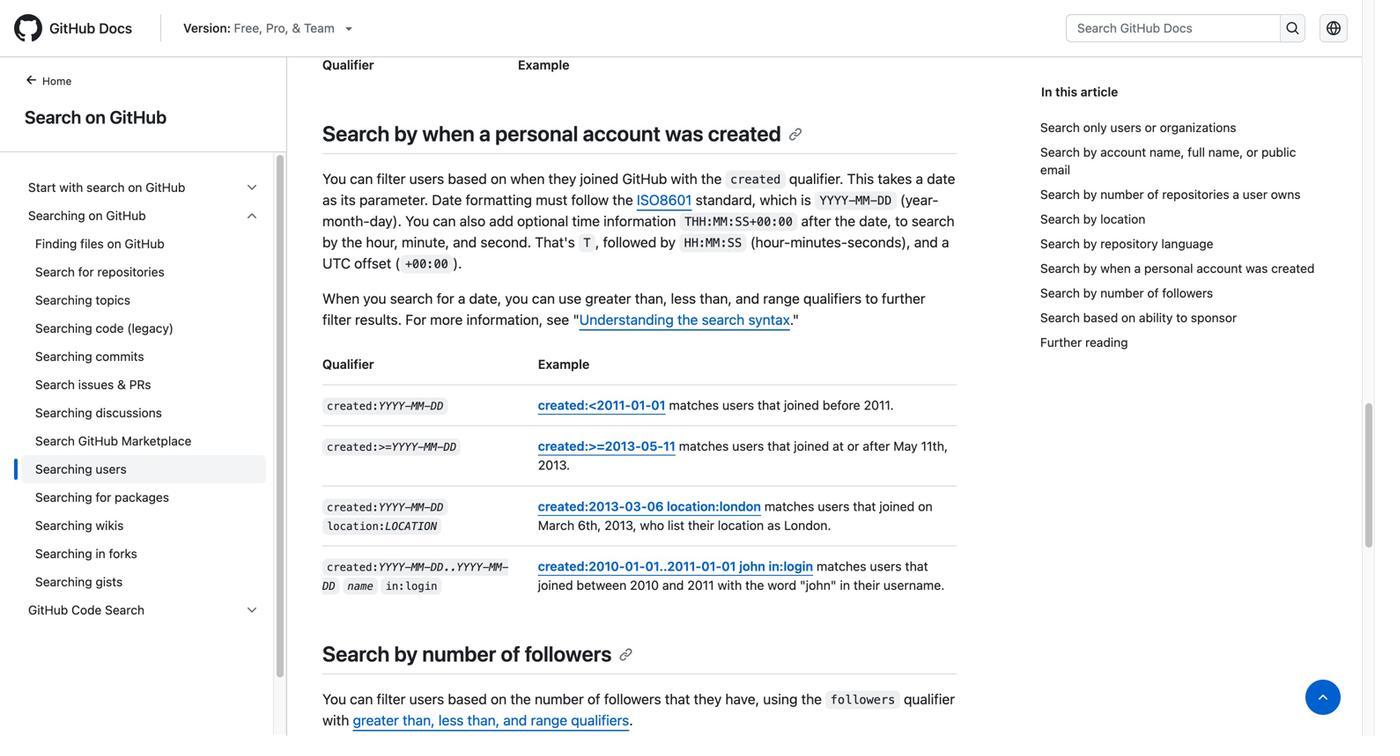 Task type: describe. For each thing, give the bounding box(es) containing it.
on inside matches users that joined on march 6th, 2013, who list their location as london.
[[918, 499, 933, 514]]

minute,
[[402, 234, 449, 251]]

by inside search by account name, full name, or public email
[[1084, 145, 1097, 159]]

0 horizontal spatial search by number of followers link
[[323, 642, 633, 667]]

github docs
[[49, 20, 132, 37]]

day).
[[370, 213, 402, 229]]

search for repositories
[[35, 265, 165, 279]]

london.
[[784, 518, 831, 533]]

github code search button
[[21, 597, 266, 625]]

the right understanding
[[678, 311, 698, 328]]

1 horizontal spatial location
[[1101, 212, 1146, 226]]

1 vertical spatial name
[[348, 580, 373, 593]]

searching for searching discussions
[[35, 406, 92, 420]]

based for created
[[448, 170, 487, 187]]

search by location
[[1041, 212, 1146, 226]]

1 horizontal spatial in:login
[[769, 559, 813, 574]]

0 horizontal spatial search by when a personal account was created link
[[323, 121, 803, 146]]

more
[[430, 311, 463, 328]]

dd for created: yyyy-mm-dd
[[431, 400, 444, 413]]

1 vertical spatial personal
[[1145, 261, 1194, 276]]

using
[[763, 691, 798, 708]]

information,
[[467, 311, 543, 328]]

search inside search for repositories link
[[35, 265, 75, 279]]

yyyy- inside the yyyy-mm-dd..yyyy-mm- dd
[[379, 561, 411, 574]]

date, inside when you search for a date, you can use greater than, less than, and range qualifiers to further filter results. for more information, see "
[[469, 290, 502, 307]]

number up search by location
[[1101, 187, 1144, 202]]

joined for created:>=2013-05-11
[[794, 439, 829, 454]]

the inside qualifier. this takes a date as its parameter. date formatting must follow the
[[613, 192, 633, 208]]

search github marketplace link
[[21, 427, 266, 456]]

mm- up created:>= yyyy-mm-dd on the bottom left
[[411, 400, 431, 413]]

takes
[[878, 170, 912, 187]]

github up the searching on github dropdown button
[[146, 180, 185, 195]]

searching for searching users
[[35, 462, 92, 477]]

2 horizontal spatial account
[[1197, 261, 1243, 276]]

email
[[1041, 163, 1071, 177]]

and inside matches users that joined between 2010 and 2011 with the word "john" in their username.
[[662, 578, 684, 593]]

0 horizontal spatial they
[[549, 170, 576, 187]]

search inside search by account name, full name, or public email
[[1041, 145, 1080, 159]]

0 vertical spatial personal
[[495, 121, 578, 146]]

searching for searching code (legacy)
[[35, 321, 92, 336]]

select language: current language is english image
[[1327, 21, 1341, 35]]

mm- left created:2010-
[[489, 561, 509, 574]]

sc 9kayk9 0 image for search
[[245, 604, 259, 618]]

created:>=
[[327, 441, 392, 454]]

and inside when you search for a date, you can use greater than, less than, and range qualifiers to further filter results. for more information, see "
[[736, 290, 760, 307]]

or inside the matches users that joined at or after may 11th, 2013.
[[847, 439, 860, 454]]

home link
[[18, 73, 100, 91]]

add
[[489, 213, 514, 229]]

you can filter users based on the number of followers that they have, using the followers
[[323, 691, 896, 708]]

2010
[[630, 578, 659, 593]]

sc 9kayk9 0 image for github
[[245, 209, 259, 223]]

mm- down "location"
[[411, 561, 431, 574]]

in:fullname
[[327, 60, 398, 72]]

matches up "11"
[[669, 398, 719, 413]]

created:2010-01-01..2011-01-01 john in:login
[[538, 559, 813, 574]]

followed
[[603, 234, 657, 251]]

pro,
[[266, 21, 289, 35]]

the down month-
[[342, 234, 362, 251]]

1 vertical spatial when
[[511, 170, 545, 187]]

public
[[1262, 145, 1296, 159]]

search inside search by repository language link
[[1041, 237, 1080, 251]]

start
[[28, 180, 56, 195]]

its
[[341, 192, 356, 208]]

searching in forks
[[35, 547, 137, 561]]

based for have,
[[448, 691, 487, 708]]

results.
[[355, 311, 402, 328]]

on down home link
[[85, 107, 106, 127]]

username.
[[884, 578, 945, 593]]

created:2010-01-01..2011-01-01 john in:login link
[[538, 559, 813, 574]]

followers up search based on ability to sponsor 'link' on the top right
[[1163, 286, 1213, 300]]

created:>=2013-05-11
[[538, 439, 676, 454]]

by down the yyyy-mm-dd..yyyy-mm- dd
[[394, 642, 418, 667]]

that for created:>=2013-05-11
[[768, 439, 791, 454]]

thh:mm:ss+00:00
[[685, 215, 793, 229]]

qualifier.
[[789, 170, 844, 187]]

hh:mm:ss
[[684, 237, 742, 250]]

yyyy- for created: yyyy-mm-dd
[[379, 400, 411, 413]]

created:>=2013-05-11 link
[[538, 439, 676, 454]]

joined for created:2013-03-06 location:london
[[880, 499, 915, 514]]

search inside search only users or organizations link
[[1041, 120, 1080, 135]]

(
[[395, 255, 400, 272]]

matches users that joined between 2010 and 2011 with the word "john" in their username.
[[538, 559, 945, 593]]

you inside (year- month-day). you can also add optional time information
[[405, 213, 429, 229]]

joined left before
[[784, 398, 819, 413]]

to inside 'link'
[[1176, 311, 1188, 325]]

standard,
[[696, 192, 756, 208]]

and inside (hour-minutes-seconds), and a utc offset (
[[914, 234, 938, 251]]

3 created: from the top
[[327, 561, 379, 574]]

start with search on github button
[[21, 174, 266, 202]]

second.
[[481, 234, 531, 251]]

by inside search by repository language link
[[1084, 237, 1097, 251]]

searching on github element for github
[[14, 230, 273, 597]]

search inside search github marketplace link
[[35, 434, 75, 449]]

matches users that joined on march 6th, 2013, who list their location as london.
[[538, 499, 933, 533]]

on up the searching on github dropdown button
[[128, 180, 142, 195]]

+00:00
[[405, 258, 448, 271]]

searching for searching for packages
[[35, 490, 92, 505]]

optional
[[517, 213, 569, 229]]

location inside matches users that joined on march 6th, 2013, who list their location as london.
[[718, 518, 764, 533]]

search only users or organizations link
[[1041, 115, 1320, 140]]

a inside (hour-minutes-seconds), and a utc offset (
[[942, 234, 949, 251]]

2 horizontal spatial when
[[1101, 261, 1131, 276]]

hour,
[[366, 234, 398, 251]]

follow
[[571, 192, 609, 208]]

0 horizontal spatial range
[[531, 712, 568, 729]]

0 horizontal spatial search by when a personal account was created
[[323, 121, 781, 146]]

2 you from the left
[[505, 290, 528, 307]]

john
[[739, 559, 766, 574]]

information
[[604, 213, 676, 229]]

search on github
[[25, 107, 167, 127]]

for for repositories
[[78, 265, 94, 279]]

1 vertical spatial greater
[[353, 712, 399, 729]]

code
[[71, 603, 102, 618]]

users inside matches users with javascript repositories whose full name contains the word "jenny."
[[801, 38, 833, 53]]

you for when
[[323, 170, 346, 187]]

to inside when you search for a date, you can use greater than, less than, and range qualifiers to further filter results. for more information, see "
[[866, 290, 878, 307]]

understanding the search syntax ."
[[580, 311, 799, 328]]

number up the greater than, less than, and range qualifiers link
[[422, 642, 496, 667]]

search for understanding the search syntax ."
[[702, 311, 745, 328]]

as inside matches users that joined on march 6th, 2013, who list their location as london.
[[768, 518, 781, 533]]

"john"
[[800, 578, 837, 593]]

created:2013-03-06 location:london
[[538, 499, 761, 514]]

2 name, from the left
[[1209, 145, 1244, 159]]

commits
[[96, 349, 144, 364]]

their inside matches users that joined on march 6th, 2013, who list their location as london.
[[688, 518, 715, 533]]

that for created:2010-01-01..2011-01-01 john in:login
[[905, 559, 928, 574]]

after inside the matches users that joined at or after may 11th, 2013.
[[863, 439, 890, 454]]

1 vertical spatial less
[[439, 712, 464, 729]]

followers up you can filter users based on the number of followers that they have, using the followers
[[525, 642, 612, 667]]

the right using
[[802, 691, 822, 708]]

on up formatting
[[491, 170, 507, 187]]

search by account name, full name, or public email link
[[1041, 140, 1320, 182]]

2011.
[[864, 398, 894, 413]]

word for "john"
[[768, 578, 797, 593]]

dd..yyyy-
[[431, 561, 489, 574]]

by down information
[[660, 234, 676, 251]]

this
[[847, 170, 874, 187]]

(legacy)
[[127, 321, 174, 336]]

created: for location:
[[327, 501, 379, 514]]

1 horizontal spatial they
[[694, 691, 722, 708]]

by up further reading
[[1084, 286, 1097, 300]]

based inside search based on ability to sponsor 'link'
[[1084, 311, 1118, 325]]

search inside github code search dropdown button
[[105, 603, 145, 618]]

finding files on github link
[[21, 230, 266, 258]]

0 horizontal spatial account
[[583, 121, 661, 146]]

searching users
[[35, 462, 127, 477]]

a up formatting
[[479, 121, 491, 146]]

Search GitHub Docs search field
[[1067, 15, 1280, 41]]

by inside after the date, to search by the hour, minute, and second. that's
[[323, 234, 338, 251]]

matches for "john"
[[817, 559, 867, 574]]

by inside search by location link
[[1084, 212, 1097, 226]]

created: yyyy-mm-dd location: location
[[327, 501, 444, 533]]

full inside matches users with javascript repositories whose full name contains the word "jenny."
[[632, 57, 649, 72]]

to inside after the date, to search by the hour, minute, and second. that's
[[895, 213, 908, 229]]

search for repositories link
[[21, 258, 266, 286]]

joined up follow
[[580, 170, 619, 187]]

"jenny."
[[796, 57, 840, 72]]

0 horizontal spatial was
[[665, 121, 704, 146]]

greater than, less than, and range qualifiers link
[[353, 712, 629, 729]]

a left user at the top right
[[1233, 187, 1240, 202]]

number up greater than, less than, and range qualifiers . on the bottom
[[535, 691, 584, 708]]

0 vertical spatial example
[[518, 57, 570, 72]]

free,
[[234, 21, 263, 35]]

1 qualifier from the top
[[323, 57, 374, 72]]

mm- inside iso8601 standard, which is yyyy-mm-dd
[[856, 194, 878, 208]]

article
[[1081, 85, 1118, 99]]

search by number of repositories a user owns
[[1041, 187, 1301, 202]]

account inside search by account name, full name, or public email
[[1101, 145, 1147, 159]]

yyyy- for created:>= yyyy-mm-dd
[[392, 441, 424, 454]]

whose
[[590, 57, 628, 72]]

followers up .
[[604, 691, 661, 708]]

time
[[572, 213, 600, 229]]

on up greater than, less than, and range qualifiers . on the bottom
[[491, 691, 507, 708]]

0 horizontal spatial 01
[[651, 398, 666, 413]]

1 horizontal spatial 01
[[722, 559, 736, 574]]

2 vertical spatial created
[[1272, 261, 1315, 276]]

yyyy-mm-dd..yyyy-mm- dd
[[323, 561, 509, 593]]

11th,
[[921, 439, 948, 454]]

t , followed by hh:mm:ss
[[584, 234, 742, 251]]

searching commits link
[[21, 343, 266, 371]]

searching for searching topics
[[35, 293, 92, 308]]

0 vertical spatial or
[[1145, 120, 1157, 135]]

the up greater than, less than, and range qualifiers . on the bottom
[[511, 691, 531, 708]]

."
[[790, 311, 799, 328]]

search issues & prs link
[[21, 371, 266, 399]]

joined for created:2010-01-01..2011-01-01 john in:login
[[538, 578, 573, 593]]

use
[[559, 290, 582, 307]]

searching in forks link
[[21, 540, 266, 568]]

0 horizontal spatial when
[[422, 121, 475, 146]]

the up the 'minutes-' on the right top of the page
[[835, 213, 856, 229]]

owns
[[1271, 187, 1301, 202]]



Task type: locate. For each thing, give the bounding box(es) containing it.
they left have,
[[694, 691, 722, 708]]

1 vertical spatial you
[[405, 213, 429, 229]]

seconds),
[[848, 234, 911, 251]]

docs
[[99, 20, 132, 37]]

1 horizontal spatial was
[[1246, 261, 1268, 276]]

created
[[708, 121, 781, 146], [730, 173, 781, 187], [1272, 261, 1315, 276]]

0 vertical spatial was
[[665, 121, 704, 146]]

0 horizontal spatial to
[[866, 290, 878, 307]]

1 horizontal spatial when
[[511, 170, 545, 187]]

0 horizontal spatial in:login
[[386, 580, 437, 593]]

date, inside after the date, to search by the hour, minute, and second. that's
[[859, 213, 892, 229]]

full inside search by account name, full name, or public email
[[1188, 145, 1205, 159]]

after the date, to search by the hour, minute, and second. that's
[[323, 213, 955, 251]]

).
[[453, 255, 462, 272]]

01
[[651, 398, 666, 413], [722, 559, 736, 574]]

repositories inside search by number of repositories a user owns link
[[1163, 187, 1230, 202]]

utc
[[323, 255, 351, 272]]

location:london
[[667, 499, 761, 514]]

the inside matches users with javascript repositories whose full name contains the word "jenny."
[[741, 57, 760, 72]]

github left docs in the left of the page
[[49, 20, 95, 37]]

searching users link
[[21, 456, 266, 484]]

1 horizontal spatial date,
[[859, 213, 892, 229]]

a inside qualifier. this takes a date as its parameter. date formatting must follow the
[[916, 170, 924, 187]]

matches for location
[[765, 499, 815, 514]]

01- for created:2010-
[[625, 559, 645, 574]]

after up the 'minutes-' on the right top of the page
[[801, 213, 831, 229]]

github up iso8601 'link'
[[622, 170, 667, 187]]

github down start with search on github dropdown button
[[106, 208, 146, 223]]

search inside search on github link
[[25, 107, 81, 127]]

tooltip
[[1306, 680, 1341, 716]]

matches inside matches users that joined on march 6th, 2013, who list their location as london.
[[765, 499, 815, 514]]

0 vertical spatial in
[[96, 547, 106, 561]]

2 vertical spatial for
[[96, 490, 111, 505]]

0 vertical spatial qualifier
[[323, 57, 374, 72]]

search inside search by location link
[[1041, 212, 1080, 226]]

1 vertical spatial search by number of followers link
[[323, 642, 633, 667]]

repositories up search by location link on the right of the page
[[1163, 187, 1230, 202]]

2 horizontal spatial repositories
[[1163, 187, 1230, 202]]

users inside searching users link
[[96, 462, 127, 477]]

1 horizontal spatial greater
[[585, 290, 631, 307]]

repositories for whose
[[518, 57, 587, 72]]

their inside matches users that joined between 2010 and 2011 with the word "john" in their username.
[[854, 578, 880, 593]]

by up search by location
[[1084, 187, 1097, 202]]

01 left john
[[722, 559, 736, 574]]

word left "john"
[[768, 578, 797, 593]]

for up wikis at the left bottom of the page
[[96, 490, 111, 505]]

0 vertical spatial search by number of followers
[[1041, 286, 1213, 300]]

matches up "john"
[[817, 559, 867, 574]]

search by account name, full name, or public email
[[1041, 145, 1296, 177]]

1 vertical spatial qualifiers
[[571, 712, 629, 729]]

on left ability
[[1122, 311, 1136, 325]]

users inside matches users that joined between 2010 and 2011 with the word "john" in their username.
[[870, 559, 902, 574]]

matches inside the matches users that joined at or after may 11th, 2013.
[[679, 439, 729, 454]]

in:login up "john"
[[769, 559, 813, 574]]

0 vertical spatial their
[[688, 518, 715, 533]]

searching for searching gists
[[35, 575, 92, 589]]

0 horizontal spatial date,
[[469, 290, 502, 307]]

search by when a personal account was created up you can filter users based on when they joined github with the created
[[323, 121, 781, 146]]

0 vertical spatial as
[[323, 192, 337, 208]]

1 vertical spatial search by number of followers
[[323, 642, 612, 667]]

with inside 'qualifier with'
[[323, 712, 349, 729]]

github down searching discussions
[[78, 434, 118, 449]]

0 vertical spatial created
[[708, 121, 781, 146]]

qualifier down triangle down image
[[323, 57, 374, 72]]

0 vertical spatial &
[[292, 21, 301, 35]]

when up 'date'
[[422, 121, 475, 146]]

by down search by repository language
[[1084, 261, 1097, 276]]

qualifiers down the 'minutes-' on the right top of the page
[[804, 290, 862, 307]]

github inside 'link'
[[49, 20, 95, 37]]

search inside search issues & prs link
[[35, 378, 75, 392]]

1 horizontal spatial search by number of followers link
[[1041, 281, 1320, 306]]

greater than, less than, and range qualifiers .
[[353, 712, 633, 729]]

filter
[[377, 170, 406, 187], [323, 311, 351, 328], [377, 691, 406, 708]]

search for start with search on github
[[86, 180, 125, 195]]

dd inside the yyyy-mm-dd..yyyy-mm- dd
[[323, 580, 335, 593]]

1 vertical spatial example
[[538, 357, 590, 372]]

further
[[882, 290, 926, 307]]

javascript
[[864, 38, 925, 53]]

version:
[[183, 21, 231, 35]]

search by number of followers link up ability
[[1041, 281, 1320, 306]]

1 horizontal spatial their
[[854, 578, 880, 593]]

on up files
[[88, 208, 103, 223]]

can
[[350, 170, 373, 187], [433, 213, 456, 229], [532, 290, 555, 307], [350, 691, 373, 708]]

mm- down this
[[856, 194, 878, 208]]

location up search by repository language
[[1101, 212, 1146, 226]]

as inside qualifier. this takes a date as its parameter. date formatting must follow the
[[323, 192, 337, 208]]

1 vertical spatial created:
[[327, 501, 379, 514]]

to up further reading link
[[1176, 311, 1188, 325]]

1 vertical spatial 01
[[722, 559, 736, 574]]

who
[[640, 518, 664, 533]]

iso8601 standard, which is yyyy-mm-dd
[[637, 192, 892, 208]]

searching code (legacy)
[[35, 321, 174, 336]]

0 horizontal spatial qualifiers
[[571, 712, 629, 729]]

users up the matches users that joined at or after may 11th, 2013. at the bottom of the page
[[722, 398, 754, 413]]

by up search by repository language
[[1084, 212, 1097, 226]]

word inside matches users that joined between 2010 and 2011 with the word "john" in their username.
[[768, 578, 797, 593]]

followers left qualifier
[[831, 694, 896, 707]]

github left code
[[28, 603, 68, 618]]

users up the greater than, less than, and range qualifiers link
[[409, 691, 444, 708]]

only
[[1084, 120, 1107, 135]]

filter for the
[[377, 691, 406, 708]]

1 horizontal spatial in
[[840, 578, 850, 593]]

+00:00 ).
[[405, 255, 462, 272]]

0 horizontal spatial search by number of followers
[[323, 642, 612, 667]]

(year-
[[901, 192, 939, 208]]

1 name, from the left
[[1150, 145, 1185, 159]]

0 horizontal spatial full
[[632, 57, 649, 72]]

2011
[[688, 578, 714, 593]]

search by when a personal account was created down search by repository language link
[[1041, 261, 1315, 276]]

1 vertical spatial full
[[1188, 145, 1205, 159]]

1 horizontal spatial &
[[292, 21, 301, 35]]

0 vertical spatial search by when a personal account was created link
[[323, 121, 803, 146]]

created:2013-
[[538, 499, 625, 514]]

searching for searching on github
[[28, 208, 85, 223]]

search inside after the date, to search by the hour, minute, and second. that's
[[912, 213, 955, 229]]

search by repository language link
[[1041, 232, 1320, 256]]

sc 9kayk9 0 image inside the searching on github dropdown button
[[245, 209, 259, 223]]

1 sc 9kayk9 0 image from the top
[[245, 209, 259, 223]]

01- for created:<2011-
[[631, 398, 651, 413]]

month-
[[323, 213, 370, 229]]

repositories for a
[[1163, 187, 1230, 202]]

0 horizontal spatial repositories
[[97, 265, 165, 279]]

0 vertical spatial to
[[895, 213, 908, 229]]

1 horizontal spatial name,
[[1209, 145, 1244, 159]]

0 vertical spatial created:
[[327, 400, 379, 413]]

0 horizontal spatial less
[[439, 712, 464, 729]]

repositories inside search for repositories link
[[97, 265, 165, 279]]

users inside matches users that joined on march 6th, 2013, who list their location as london.
[[818, 499, 850, 514]]

sponsor
[[1191, 311, 1237, 325]]

yyyy- inside created: yyyy-mm-dd location: location
[[379, 501, 411, 514]]

dd inside created: yyyy-mm-dd location: location
[[431, 501, 444, 514]]

users up 'date'
[[409, 170, 444, 187]]

0 vertical spatial less
[[671, 290, 696, 307]]

yyyy- for created: yyyy-mm-dd location: location
[[379, 501, 411, 514]]

1 vertical spatial qualifier
[[323, 357, 374, 372]]

created: yyyy-mm-dd
[[327, 400, 444, 413]]

by inside search by number of repositories a user owns link
[[1084, 187, 1097, 202]]

0 vertical spatial sc 9kayk9 0 image
[[245, 209, 259, 223]]

that inside matches users that joined between 2010 and 2011 with the word "john" in their username.
[[905, 559, 928, 574]]

1 vertical spatial they
[[694, 691, 722, 708]]

1 horizontal spatial as
[[768, 518, 781, 533]]

search by number of followers up the greater than, less than, and range qualifiers link
[[323, 642, 612, 667]]

less
[[671, 290, 696, 307], [439, 712, 464, 729]]

0 horizontal spatial location
[[718, 518, 764, 533]]

matches up "jenny."
[[747, 38, 797, 53]]

2 qualifier from the top
[[323, 357, 374, 372]]

users down created:<2011-01-01 matches users that joined before 2011.
[[732, 439, 764, 454]]

searching up searching wikis
[[35, 490, 92, 505]]

dd inside iso8601 standard, which is yyyy-mm-dd
[[878, 194, 892, 208]]

01- up 2010
[[625, 559, 645, 574]]

matches right "11"
[[679, 439, 729, 454]]

0 horizontal spatial &
[[117, 378, 126, 392]]

date
[[432, 192, 462, 208]]

searching on github element containing searching on github
[[14, 202, 273, 597]]

2 vertical spatial filter
[[377, 691, 406, 708]]

1 horizontal spatial search by number of followers
[[1041, 286, 1213, 300]]

1 horizontal spatial name
[[653, 57, 685, 72]]

github
[[49, 20, 95, 37], [110, 107, 167, 127], [622, 170, 667, 187], [146, 180, 185, 195], [106, 208, 146, 223], [125, 237, 165, 251], [78, 434, 118, 449], [28, 603, 68, 618]]

created up iso8601 standard, which is yyyy-mm-dd on the top of page
[[730, 173, 781, 187]]

can inside when you search for a date, you can use greater than, less than, and range qualifiers to further filter results. for more information, see "
[[532, 290, 555, 307]]

and inside after the date, to search by the hour, minute, and second. that's
[[453, 234, 477, 251]]

2 vertical spatial created:
[[327, 561, 379, 574]]

a down repository
[[1135, 261, 1141, 276]]

based
[[448, 170, 487, 187], [1084, 311, 1118, 325], [448, 691, 487, 708]]

name, down organizations on the top right
[[1209, 145, 1244, 159]]

1 horizontal spatial personal
[[1145, 261, 1194, 276]]

0 vertical spatial word
[[763, 57, 792, 72]]

2 searching on github element from the top
[[14, 230, 273, 597]]

in:login
[[769, 559, 813, 574], [386, 580, 437, 593]]

search by number of followers
[[1041, 286, 1213, 300], [323, 642, 612, 667]]

searching inside dropdown button
[[28, 208, 85, 223]]

created: inside created: yyyy-mm-dd location: location
[[327, 501, 379, 514]]

their left username.
[[854, 578, 880, 593]]

dd for created:>= yyyy-mm-dd
[[444, 441, 457, 454]]

joined down the may
[[880, 499, 915, 514]]

0 vertical spatial full
[[632, 57, 649, 72]]

0 vertical spatial based
[[448, 170, 487, 187]]

searching on github element containing finding files on github
[[14, 230, 273, 597]]

that inside the matches users that joined at or after may 11th, 2013.
[[768, 439, 791, 454]]

users inside the matches users that joined at or after may 11th, 2013.
[[732, 439, 764, 454]]

when
[[422, 121, 475, 146], [511, 170, 545, 187], [1101, 261, 1131, 276]]

less inside when you search for a date, you can use greater than, less than, and range qualifiers to further filter results. for more information, see "
[[671, 290, 696, 307]]

1 vertical spatial date,
[[469, 290, 502, 307]]

searching for packages link
[[21, 484, 266, 512]]

2 vertical spatial or
[[847, 439, 860, 454]]

for inside when you search for a date, you can use greater than, less than, and range qualifiers to further filter results. for more information, see "
[[437, 290, 454, 307]]

filter inside when you search for a date, you can use greater than, less than, and range qualifiers to further filter results. for more information, see "
[[323, 311, 351, 328]]

1 vertical spatial their
[[854, 578, 880, 593]]

as left its
[[323, 192, 337, 208]]

searching commits
[[35, 349, 144, 364]]

qualifier down results.
[[323, 357, 374, 372]]

created:<2011-
[[538, 398, 631, 413]]

account up qualifier. this takes a date as its parameter. date formatting must follow the
[[583, 121, 661, 146]]

search
[[86, 180, 125, 195], [912, 213, 955, 229], [390, 290, 433, 307], [702, 311, 745, 328]]

a down date
[[942, 234, 949, 251]]

searching topics link
[[21, 286, 266, 315]]

search on github element
[[0, 71, 287, 735]]

is
[[801, 192, 811, 208]]

you for the
[[323, 691, 346, 708]]

searching on github element for search
[[14, 202, 273, 597]]

triangle down image
[[342, 21, 356, 35]]

sc 9kayk9 0 image
[[245, 181, 259, 195]]

searching down searching topics
[[35, 321, 92, 336]]

& inside searching on github element
[[117, 378, 126, 392]]

name inside matches users with javascript repositories whose full name contains the word "jenny."
[[653, 57, 685, 72]]

1 vertical spatial sc 9kayk9 0 image
[[245, 604, 259, 618]]

after inside after the date, to search by the hour, minute, and second. that's
[[801, 213, 831, 229]]

search for when you search for a date, you can use greater than, less than, and range qualifiers to further filter results. for more information, see "
[[390, 290, 433, 307]]

by down search by location
[[1084, 237, 1097, 251]]

search by when a personal account was created link
[[323, 121, 803, 146], [1041, 256, 1320, 281]]

1 vertical spatial in:login
[[386, 580, 437, 593]]

by up parameter.
[[394, 121, 418, 146]]

0 vertical spatial 01
[[651, 398, 666, 413]]

organizations
[[1160, 120, 1237, 135]]

with inside matches users that joined between 2010 and 2011 with the word "john" in their username.
[[718, 578, 742, 593]]

filter for when
[[377, 170, 406, 187]]

greater inside when you search for a date, you can use greater than, less than, and range qualifiers to further filter results. for more information, see "
[[585, 290, 631, 307]]

with inside dropdown button
[[59, 180, 83, 195]]

a up more
[[458, 290, 466, 307]]

qualifiers inside when you search for a date, you can use greater than, less than, and range qualifiers to further filter results. for more information, see "
[[804, 290, 862, 307]]

search by number of followers up search based on ability to sponsor
[[1041, 286, 1213, 300]]

github up start with search on github dropdown button
[[110, 107, 167, 127]]

2 sc 9kayk9 0 image from the top
[[245, 604, 259, 618]]

dd for created: yyyy-mm-dd location: location
[[431, 501, 444, 514]]

"
[[573, 311, 580, 328]]

1 vertical spatial filter
[[323, 311, 351, 328]]

mm- inside created: yyyy-mm-dd location: location
[[411, 501, 431, 514]]

based up reading
[[1084, 311, 1118, 325]]

search inside when you search for a date, you can use greater than, less than, and range qualifiers to further filter results. for more information, see "
[[390, 290, 433, 307]]

yyyy- inside iso8601 standard, which is yyyy-mm-dd
[[820, 194, 856, 208]]

search by repository language
[[1041, 237, 1214, 251]]

location:
[[327, 520, 385, 533]]

6th,
[[578, 518, 601, 533]]

number up search based on ability to sponsor
[[1101, 286, 1144, 300]]

or inside search by account name, full name, or public email
[[1247, 145, 1259, 159]]

joined inside the matches users that joined at or after may 11th, 2013.
[[794, 439, 829, 454]]

searching for searching wikis
[[35, 519, 92, 533]]

searching gists
[[35, 575, 123, 589]]

joined left at
[[794, 439, 829, 454]]

github down the searching on github dropdown button
[[125, 237, 165, 251]]

created: for yyyy-mm-dd
[[327, 400, 379, 413]]

1 horizontal spatial account
[[1101, 145, 1147, 159]]

1 horizontal spatial full
[[1188, 145, 1205, 159]]

1 vertical spatial location
[[718, 518, 764, 533]]

repository
[[1101, 237, 1158, 251]]

when up must
[[511, 170, 545, 187]]

with inside matches users with javascript repositories whose full name contains the word "jenny."
[[836, 38, 860, 53]]

users right only
[[1111, 120, 1142, 135]]

date,
[[859, 213, 892, 229], [469, 290, 502, 307]]

minutes-
[[791, 234, 848, 251]]

searching discussions
[[35, 406, 162, 420]]

that inside matches users that joined on march 6th, 2013, who list their location as london.
[[853, 499, 876, 514]]

1 vertical spatial search by when a personal account was created link
[[1041, 256, 1320, 281]]

further reading
[[1041, 335, 1128, 350]]

0 horizontal spatial you
[[363, 290, 386, 307]]

in inside matches users that joined between 2010 and 2011 with the word "john" in their username.
[[840, 578, 850, 593]]

qualifier. this takes a date as its parameter. date formatting must follow the
[[323, 170, 956, 208]]

range inside when you search for a date, you can use greater than, less than, and range qualifiers to further filter results. for more information, see "
[[763, 290, 800, 307]]

searching for packages
[[35, 490, 169, 505]]

as left london.
[[768, 518, 781, 533]]

followers inside you can filter users based on the number of followers that they have, using the followers
[[831, 694, 896, 707]]

must
[[536, 192, 568, 208]]

parameter.
[[360, 192, 428, 208]]

searching on github
[[28, 208, 146, 223]]

created inside you can filter users based on when they joined github with the created
[[730, 173, 781, 187]]

2 horizontal spatial for
[[437, 290, 454, 307]]

between
[[577, 578, 627, 593]]

scroll to top image
[[1316, 691, 1331, 705]]

1 horizontal spatial less
[[671, 290, 696, 307]]

search image
[[1286, 21, 1300, 35]]

searching down search issues & prs
[[35, 406, 92, 420]]

the up standard,
[[701, 170, 722, 187]]

when down search by repository language
[[1101, 261, 1131, 276]]

code
[[96, 321, 124, 336]]

the inside matches users that joined between 2010 and 2011 with the word "john" in their username.
[[746, 578, 764, 593]]

1 horizontal spatial search by when a personal account was created link
[[1041, 256, 1320, 281]]

in this article
[[1042, 85, 1118, 99]]

0 vertical spatial repositories
[[518, 57, 587, 72]]

start with search on github
[[28, 180, 185, 195]]

in inside searching in forks link
[[96, 547, 106, 561]]

search inside dropdown button
[[86, 180, 125, 195]]

search inside search by number of repositories a user owns link
[[1041, 187, 1080, 202]]

0 vertical spatial date,
[[859, 213, 892, 229]]

& right pro, at the left
[[292, 21, 301, 35]]

2 horizontal spatial or
[[1247, 145, 1259, 159]]

created:<2011-01-01 link
[[538, 398, 666, 413]]

None search field
[[1066, 14, 1306, 42]]

sc 9kayk9 0 image inside github code search dropdown button
[[245, 604, 259, 618]]

0 vertical spatial name
[[653, 57, 685, 72]]

on right files
[[107, 237, 121, 251]]

1 vertical spatial to
[[866, 290, 878, 307]]

word inside matches users with javascript repositories whose full name contains the word "jenny."
[[763, 57, 792, 72]]

matches for "jenny."
[[747, 38, 797, 53]]

0 horizontal spatial name,
[[1150, 145, 1185, 159]]

01- up 2011
[[702, 559, 722, 574]]

1 searching on github element from the top
[[14, 202, 273, 597]]

1 vertical spatial based
[[1084, 311, 1118, 325]]

searching on github element
[[14, 202, 273, 597], [14, 230, 273, 597]]

account down the search only users or organizations
[[1101, 145, 1147, 159]]

1 horizontal spatial search by when a personal account was created
[[1041, 261, 1315, 276]]

searching up the finding
[[28, 208, 85, 223]]

01- up the 05-
[[631, 398, 651, 413]]

searching for searching in forks
[[35, 547, 92, 561]]

search up 'searching on github'
[[86, 180, 125, 195]]

can inside (year- month-day). you can also add optional time information
[[433, 213, 456, 229]]

joined inside matches users that joined between 2010 and 2011 with the word "john" in their username.
[[538, 578, 573, 593]]

2 vertical spatial to
[[1176, 311, 1188, 325]]

dd down the created: yyyy-mm-dd
[[444, 441, 457, 454]]

dd down takes
[[878, 194, 892, 208]]

example down see
[[538, 357, 590, 372]]

matches up london.
[[765, 499, 815, 514]]

search based on ability to sponsor
[[1041, 311, 1237, 325]]

repositories inside matches users with javascript repositories whose full name contains the word "jenny."
[[518, 57, 587, 72]]

2 vertical spatial based
[[448, 691, 487, 708]]

users down search github marketplace
[[96, 462, 127, 477]]

mm-
[[856, 194, 878, 208], [411, 400, 431, 413], [424, 441, 444, 454], [411, 501, 431, 514], [411, 561, 431, 574], [489, 561, 509, 574]]

yyyy- up created:>= yyyy-mm-dd on the bottom left
[[379, 400, 411, 413]]

in this article element
[[1042, 83, 1327, 101]]

0 vertical spatial after
[[801, 213, 831, 229]]

search inside search based on ability to sponsor 'link'
[[1041, 311, 1080, 325]]

offset
[[354, 255, 391, 272]]

2 created: from the top
[[327, 501, 379, 514]]

in:login down dd..yyyy-
[[386, 580, 437, 593]]

0 vertical spatial search by number of followers link
[[1041, 281, 1320, 306]]

number
[[1101, 187, 1144, 202], [1101, 286, 1144, 300], [422, 642, 496, 667], [535, 691, 584, 708]]

0 horizontal spatial name
[[348, 580, 373, 593]]

1 vertical spatial word
[[768, 578, 797, 593]]

to
[[895, 213, 908, 229], [866, 290, 878, 307], [1176, 311, 1188, 325]]

1 created: from the top
[[327, 400, 379, 413]]

to left further
[[866, 290, 878, 307]]

sc 9kayk9 0 image
[[245, 209, 259, 223], [245, 604, 259, 618]]

1 vertical spatial or
[[1247, 145, 1259, 159]]

1 vertical spatial for
[[437, 290, 454, 307]]

.
[[629, 712, 633, 729]]

matches inside matches users with javascript repositories whose full name contains the word "jenny."
[[747, 38, 797, 53]]

a inside when you search for a date, you can use greater than, less than, and range qualifiers to further filter results. for more information, see "
[[458, 290, 466, 307]]

wikis
[[96, 519, 124, 533]]

for up searching topics
[[78, 265, 94, 279]]

2013,
[[605, 518, 637, 533]]

users up london.
[[818, 499, 850, 514]]

which
[[760, 192, 797, 208]]

version: free, pro, & team
[[183, 21, 335, 35]]

0 vertical spatial you
[[323, 170, 346, 187]]

yyyy- down the created: yyyy-mm-dd
[[392, 441, 424, 454]]

matches inside matches users that joined between 2010 and 2011 with the word "john" in their username.
[[817, 559, 867, 574]]

in
[[1042, 85, 1053, 99]]

personal down search by repository language link
[[1145, 261, 1194, 276]]

on inside 'link'
[[1122, 311, 1136, 325]]

further
[[1041, 335, 1082, 350]]

1 horizontal spatial after
[[863, 439, 890, 454]]

full right whose
[[632, 57, 649, 72]]

that for created:2013-03-06 location:london
[[853, 499, 876, 514]]

finding files on github
[[35, 237, 165, 251]]

created: down location:
[[327, 561, 379, 574]]

searching for searching commits
[[35, 349, 92, 364]]

finding
[[35, 237, 77, 251]]

0 vertical spatial filter
[[377, 170, 406, 187]]

joined inside matches users that joined on march 6th, 2013, who list their location as london.
[[880, 499, 915, 514]]

yyyy- down "location"
[[379, 561, 411, 574]]

search by location link
[[1041, 207, 1320, 232]]

2 horizontal spatial to
[[1176, 311, 1188, 325]]

searching on github button
[[21, 202, 266, 230]]

0 horizontal spatial greater
[[353, 712, 399, 729]]

search only users or organizations
[[1041, 120, 1237, 135]]

,
[[596, 234, 600, 251]]

1 you from the left
[[363, 290, 386, 307]]

the up information
[[613, 192, 633, 208]]

users up "jenny."
[[801, 38, 833, 53]]

word for "jenny."
[[763, 57, 792, 72]]

for for packages
[[96, 490, 111, 505]]

users inside search only users or organizations link
[[1111, 120, 1142, 135]]

may
[[894, 439, 918, 454]]

contains
[[688, 57, 738, 72]]

you up results.
[[363, 290, 386, 307]]

mm- down the created: yyyy-mm-dd
[[424, 441, 444, 454]]

that's
[[535, 234, 575, 251]]



Task type: vqa. For each thing, say whether or not it's contained in the screenshot.
the leftmost they
yes



